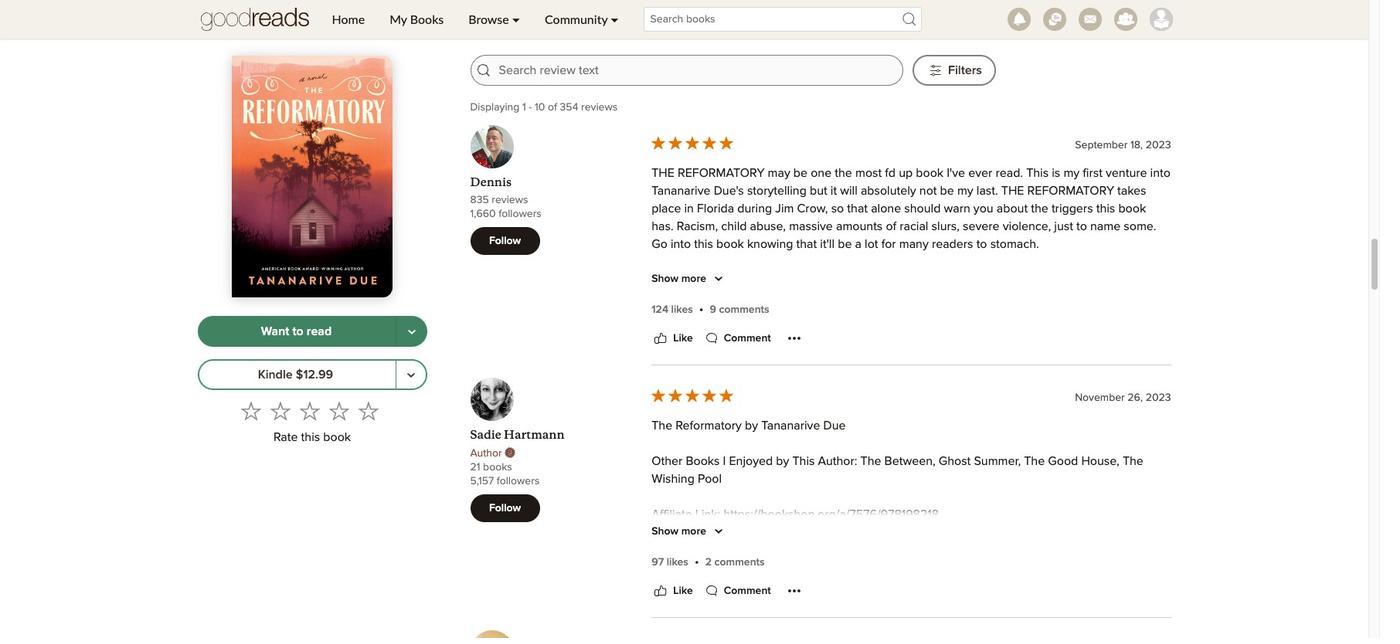 Task type: describe. For each thing, give the bounding box(es) containing it.
is down release date: october 31, 2023
[[736, 558, 744, 571]]

0 vertical spatial sees
[[843, 398, 869, 411]]

be right it'll
[[838, 238, 852, 251]]

book down rate 4 out of 5 icon
[[323, 432, 351, 444]]

but inside the reformatory may be one the most fd up book i've ever read. this is my first venture into tananarive due's storytelling but it will absolutely not be my last. the reformatory takes place in florida during jim crow, so that alone should warn you about the triggers this book has. racism, child abuse, massive amounts of racial slurs, severe violence, just to name some. go into this book knowing that it'll be a lot for many readers to stomach.
[[810, 185, 828, 197]]

600
[[860, 594, 882, 606]]

content
[[1008, 612, 1049, 624]]

this down general genre: historical fiction, horror
[[748, 594, 767, 606]]

1 vertical spatial 1
[[522, 102, 526, 113]]

0 vertical spatial fast
[[691, 594, 711, 606]]

not
[[920, 185, 937, 197]]

pages,
[[886, 594, 922, 606]]

storytelling inside the reformatory may be one the most fd up book i've ever read. this is my first venture into tananarive due's storytelling but it will absolutely not be my last. the reformatory takes place in florida during jim crow, so that alone should warn you about the triggers this book has. racism, child abuse, massive amounts of racial slurs, severe violence, just to name some. go into this book knowing that it'll be a lot for many readers to stomach.
[[747, 185, 807, 197]]

i left am
[[1099, 576, 1102, 588]]

jim inside the reformatory may be one the most fd up book i've ever read. this is my first venture into tananarive due's storytelling but it will absolutely not be my last. the reformatory takes place in florida during jim crow, so that alone should warn you about the triggers this book has. racism, child abuse, massive amounts of racial slurs, severe violence, just to name some. go into this book knowing that it'll be a lot for many readers to stomach.
[[776, 203, 794, 215]]

1 horizontal spatial these
[[956, 398, 986, 411]]

to right me
[[672, 541, 683, 553]]

Search by book title or ISBN text field
[[644, 7, 922, 32]]

the up 'place'
[[652, 167, 675, 180]]

and down sure
[[932, 523, 953, 535]]

destroy
[[1079, 345, 1120, 357]]

the up 'i'm'
[[912, 487, 935, 500]]

for inside the reformatory may be one the most fd up book i've ever read. this is my first venture into tananarive due's storytelling but it will absolutely not be my last. the reformatory takes place in florida during jim crow, so that alone should warn you about the triggers this book has. racism, child abuse, massive amounts of racial slurs, severe violence, just to name some. go into this book knowing that it'll be a lot for many readers to stomach.
[[882, 238, 896, 251]]

in left "fact"
[[956, 523, 965, 535]]

book down the child at the top right of page
[[717, 238, 744, 251]]

like button for sadie hartmann
[[652, 582, 693, 601]]

powerful inside the reformatory starts off in gracetown, florida in 1950 with 12 year old robbie stephens jr and his sister gloria. robbie is sentences to six months at gracetown school for boys, a reformatory school, after kicking the son of red mccormick, a powerful landowner in town, after his son lyle tried to make advances towards his sister. after robbie is arrested and sentenced to spend six months at the reformatory, gloria realizes that this is all a set up to destroy robbie and her family and tries to act swiftly to save him. when robbie arrives to the reformatory, he starts seeing the horrors that were rumored to be true. robbie has the ability to see ghosts (or in this case, they're called haints) and sees the torture that these haints endured. it isn't long before robbie sees these horrors firsthand.
[[987, 309, 1035, 322]]

it inside the reformatory may be one the most fd up book i've ever read. this is my first venture into tananarive due's storytelling but it will absolutely not be my last. the reformatory takes place in florida during jim crow, so that alone should warn you about the triggers this book has. racism, child abuse, massive amounts of racial slurs, severe violence, just to name some. go into this book knowing that it'll be a lot for many readers to stomach.
[[831, 185, 837, 197]]

said,
[[847, 558, 872, 571]]

the up cannot
[[1024, 456, 1045, 468]]

robbie right 'when'
[[954, 363, 992, 375]]

book down affiliate link: https://bookshop.org/a/7576/978198218...
[[798, 523, 826, 535]]

i'll
[[859, 629, 870, 639]]

reading,
[[967, 541, 1012, 553]]

of right lots
[[874, 523, 884, 535]]

0 horizontal spatial horrors
[[745, 381, 784, 393]]

remember
[[825, 505, 881, 517]]

that up "haints)"
[[787, 381, 807, 393]]

more for dennis
[[682, 274, 707, 285]]

you inside the reformatory may be one the most fd up book i've ever read. this is my first venture into tananarive due's storytelling but it will absolutely not be my last. the reformatory takes place in florida during jim crow, so that alone should warn you about the triggers this book has. racism, child abuse, massive amounts of racial slurs, severe violence, just to name some. go into this book knowing that it'll be a lot for many readers to stomach.
[[974, 203, 994, 215]]

author
[[845, 612, 880, 624]]

ghosts inside sub-genre/themes: coming-of-age, racism, social injustice, african americans, trauma, siblings, family, ghosts (haints), hoodoo magic, segregation, small-town
[[689, 633, 725, 639]]

is down off at the top right
[[806, 292, 814, 304]]

family
[[697, 363, 728, 375]]

strengthen
[[745, 629, 804, 639]]

powerful inside i had a very big mix of emotions while reading this book. yes, it's a ghost story, but the horror really came from jim crow south being portrayed so explicitly. we cannot forget this happened in the united states. books like the reformatory are powerful reminders that we need to always need to remember and i'm sure florida has already banned this book. as i mentioned above, this book has lots of triggers and in fact at times felt that it was tough for me to even read (i can read a lot of fd up stories). as i was reading, i told my husband in real time "this book is fd up!" that being said, the power from tananarive's storytelling is bar none one of the strongest depictions of this horrendous time period in american history. i am shocked at how fast i read this book—at almost 600 pages, you may be intimidated by the length, but everything moves very fast and the author needed this amount of content to accurately characterize and strengthen the story. i'll never forget this book.
[[1049, 487, 1097, 500]]

0 vertical spatial being
[[833, 469, 864, 482]]

for inside the reformatory starts off in gracetown, florida in 1950 with 12 year old robbie stephens jr and his sister gloria. robbie is sentences to six months at gracetown school for boys, a reformatory school, after kicking the son of red mccormick, a powerful landowner in town, after his son lyle tried to make advances towards his sister. after robbie is arrested and sentenced to spend six months at the reformatory, gloria realizes that this is all a set up to destroy robbie and her family and tries to act swiftly to save him. when robbie arrives to the reformatory, he starts seeing the horrors that were rumored to be true. robbie has the ability to see ghosts (or in this case, they're called haints) and sees the torture that these haints endured. it isn't long before robbie sees these horrors firsthand.
[[1067, 292, 1082, 304]]

reformatory down first
[[1028, 185, 1115, 197]]

realizes
[[901, 345, 943, 357]]

31,
[[778, 544, 791, 557]]

this up almost
[[837, 576, 856, 588]]

author:
[[818, 456, 858, 468]]

0 vertical spatial from
[[717, 469, 742, 482]]

absolutely
[[861, 185, 917, 197]]

boys,
[[1085, 292, 1115, 304]]

horror
[[833, 580, 868, 592]]

is left bar
[[1093, 558, 1102, 571]]

september
[[1076, 140, 1128, 151]]

town
[[959, 633, 986, 639]]

town,
[[1111, 309, 1141, 322]]

robbie up kicking
[[764, 292, 802, 304]]

this inside other books i enjoyed by this author: the between, ghost summer, the good house, the wishing pool
[[793, 456, 815, 468]]

reading
[[859, 452, 900, 464]]

gracetown,
[[831, 274, 893, 286]]

in down boys,
[[1098, 309, 1108, 322]]

due
[[824, 420, 846, 432]]

book down date:
[[705, 558, 732, 571]]

severe
[[963, 221, 1000, 233]]

at right "fact"
[[992, 523, 1002, 535]]

this inside the reformatory may be one the most fd up book i've ever read. this is my first venture into tananarive due's storytelling but it will absolutely not be my last. the reformatory takes place in florida during jim crow, so that alone should warn you about the triggers this book has. racism, child abuse, massive amounts of racial slurs, severe violence, just to name some. go into this book knowing that it'll be a lot for many readers to stomach.
[[1027, 167, 1049, 180]]

called
[[746, 398, 778, 411]]

number of ratings and percentage of total ratings element
[[915, 18, 996, 33]]

stephens
[[1107, 274, 1158, 286]]

show for dennis
[[652, 274, 679, 285]]

of-
[[807, 616, 821, 628]]

racial
[[900, 221, 929, 233]]

may inside i had a very big mix of emotions while reading this book. yes, it's a ghost story, but the horror really came from jim crow south being portrayed so explicitly. we cannot forget this happened in the united states. books like the reformatory are powerful reminders that we need to always need to remember and i'm sure florida has already banned this book. as i mentioned above, this book has lots of triggers and in fact at times felt that it was tough for me to even read (i can read a lot of fd up stories). as i was reading, i told my husband in real time "this book is fd up!" that being said, the power from tananarive's storytelling is bar none one of the strongest depictions of this horrendous time period in american history. i am shocked at how fast i read this book—at almost 600 pages, you may be intimidated by the length, but everything moves very fast and the author needed this amount of content to accurately characterize and strengthen the story. i'll never forget this book.
[[948, 594, 971, 606]]

followers inside dennis 835 reviews 1,660 followers
[[499, 209, 542, 220]]

the right in
[[733, 487, 756, 500]]

"this
[[678, 558, 702, 571]]

be right 'not'
[[940, 185, 955, 197]]

1 horizontal spatial son
[[850, 309, 869, 322]]

robbie up he
[[1123, 345, 1161, 357]]

i down genre:
[[714, 594, 717, 606]]

2 vertical spatial has
[[829, 523, 848, 535]]

swiftly
[[815, 363, 848, 375]]

rate
[[274, 432, 298, 444]]

to down in
[[726, 505, 737, 517]]

rate this book
[[274, 432, 351, 444]]

profile image for dennis. image
[[470, 125, 514, 169]]

even
[[686, 541, 713, 553]]

he
[[1138, 363, 1152, 375]]

year
[[1019, 274, 1042, 286]]

to right tried
[[746, 327, 756, 340]]

family,
[[652, 633, 686, 639]]

and left her
[[652, 363, 672, 375]]

warn
[[944, 203, 971, 215]]

up!"
[[761, 558, 782, 571]]

likes for dennis
[[671, 305, 693, 316]]

2 vertical spatial 2023
[[795, 544, 824, 557]]

arrested
[[1029, 327, 1074, 340]]

show for sadie hartmann
[[652, 527, 679, 537]]

2 after from the left
[[1144, 309, 1169, 322]]

characterize
[[652, 629, 718, 639]]

my inside i had a very big mix of emotions while reading this book. yes, it's a ghost story, but the horror really came from jim crow south being portrayed so explicitly. we cannot forget this happened in the united states. books like the reformatory are powerful reminders that we need to always need to remember and i'm sure florida has already banned this book. as i mentioned above, this book has lots of triggers and in fact at times felt that it was tough for me to even read (i can read a lot of fd up stories). as i was reading, i told my husband in real time "this book is fd up!" that being said, the power from tananarive's storytelling is bar none one of the strongest depictions of this horrendous time period in american history. i am shocked at how fast i read this book—at almost 600 pages, you may be intimidated by the length, but everything moves very fast and the author needed this amount of content to accurately characterize and strengthen the story. i'll never forget this book.
[[1045, 541, 1061, 553]]

it inside i had a very big mix of emotions while reading this book. yes, it's a ghost story, but the horror really came from jim crow south being portrayed so explicitly. we cannot forget this happened in the united states. books like the reformatory are powerful reminders that we need to always need to remember and i'm sure florida has already banned this book. as i mentioned above, this book has lots of triggers and in fact at times felt that it was tough for me to even read (i can read a lot of fd up stories). as i was reading, i told my husband in real time "this book is fd up!" that being said, the power from tananarive's storytelling is bar none one of the strongest depictions of this horrendous time period in american history. i am shocked at how fast i read this book—at almost 600 pages, you may be intimidated by the length, but everything moves very fast and the author needed this amount of content to accurately characterize and strengthen the story. i'll never forget this book.
[[1081, 523, 1088, 535]]

1 horizontal spatial as
[[920, 541, 934, 553]]

and down moves
[[721, 629, 742, 639]]

and up 124
[[652, 292, 672, 304]]

in down tananarive's
[[990, 576, 1000, 588]]

2 comments
[[705, 557, 765, 568]]

jim inside i had a very big mix of emotions while reading this book. yes, it's a ghost story, but the horror really came from jim crow south being portrayed so explicitly. we cannot forget this happened in the united states. books like the reformatory are powerful reminders that we need to always need to remember and i'm sure florida has already banned this book. as i mentioned above, this book has lots of triggers and in fact at times felt that it was tough for me to even read (i can read a lot of fd up stories). as i was reading, i told my husband in real time "this book is fd up!" that being said, the power from tananarive's storytelling is bar none one of the strongest depictions of this horrendous time period in american history. i am shocked at how fast i read this book—at almost 600 pages, you may be intimidated by the length, but everything moves very fast and the author needed this amount of content to accurately characterize and strengthen the story. i'll never forget this book.
[[745, 469, 763, 482]]

the up about
[[1002, 185, 1025, 197]]

likes for sadie hartmann
[[667, 558, 689, 568]]

make
[[759, 327, 789, 340]]

the up horrendous on the bottom of page
[[875, 558, 892, 571]]

read up 2 comments
[[716, 541, 741, 553]]

we
[[676, 505, 692, 517]]

period
[[952, 576, 987, 588]]

place
[[652, 203, 681, 215]]

american
[[1003, 576, 1054, 588]]

last.
[[977, 185, 998, 197]]

0 horizontal spatial as
[[652, 523, 666, 535]]

2023 for sadie hartmann
[[1146, 393, 1171, 403]]

up inside the reformatory may be one the most fd up book i've ever read. this is my first venture into tananarive due's storytelling but it will absolutely not be my last. the reformatory takes place in florida during jim crow, so that alone should warn you about the triggers this book has. racism, child abuse, massive amounts of racial slurs, severe violence, just to name some. go into this book knowing that it'll be a lot for many readers to stomach.
[[899, 167, 913, 180]]

to right just at the right of the page
[[1077, 221, 1088, 233]]

and left age,
[[800, 612, 821, 624]]

the down make
[[777, 345, 794, 357]]

2023 for dennis
[[1146, 140, 1171, 151]]

the up they're
[[724, 381, 741, 393]]

i down sure
[[937, 541, 940, 553]]

0 vertical spatial into
[[1151, 167, 1171, 180]]

the up ability
[[1049, 363, 1066, 375]]

rumored
[[841, 381, 887, 393]]

1 vertical spatial my
[[958, 185, 974, 197]]

books for my
[[410, 12, 444, 26]]

book down takes
[[1119, 203, 1146, 215]]

reformatory up the due's
[[678, 167, 765, 180]]

0 vertical spatial starts
[[768, 274, 797, 286]]

enjoyed
[[729, 456, 773, 468]]

▾ for community ▾
[[611, 12, 619, 26]]

to up the rumored
[[852, 363, 862, 375]]

comments for sadie hartmann
[[715, 557, 765, 568]]

like for sadie hartmann
[[673, 586, 693, 597]]

i left had
[[652, 452, 655, 464]]

1 vertical spatial starts
[[652, 381, 681, 393]]

to right content
[[1052, 612, 1063, 624]]

this up small-
[[928, 612, 947, 624]]

2 comments button
[[705, 554, 765, 571]]

0 horizontal spatial his
[[652, 327, 667, 340]]

a inside the reformatory may be one the most fd up book i've ever read. this is my first venture into tananarive due's storytelling but it will absolutely not be my last. the reformatory takes place in florida during jim crow, so that alone should warn you about the triggers this book has. racism, child abuse, massive amounts of racial slurs, severe violence, just to name some. go into this book knowing that it'll be a lot for many readers to stomach.
[[855, 238, 862, 251]]

that down massive
[[797, 238, 817, 251]]

1 horizontal spatial but
[[1077, 452, 1094, 464]]

sadie hartmann
[[470, 428, 565, 442]]

the up "will" at the right top of page
[[835, 167, 853, 180]]

and left tries
[[731, 363, 752, 375]]

takes
[[1118, 185, 1147, 197]]

-
[[529, 102, 532, 113]]

read up 'that'
[[776, 541, 800, 553]]

portrayed
[[867, 469, 920, 482]]

0 horizontal spatial 1
[[473, 20, 478, 31]]

americans,
[[1015, 616, 1075, 628]]

rating 5 out of 5 image for dennis
[[650, 135, 735, 152]]

release date: october 31, 2023
[[652, 544, 824, 557]]

1 vertical spatial book.
[[1126, 505, 1156, 517]]

link:
[[696, 509, 721, 521]]

like button for dennis
[[652, 330, 693, 348]]

i had a very big mix of emotions while reading this book. yes, it's a ghost story, but the horror really came from jim crow south being portrayed so explicitly. we cannot forget this happened in the united states. books like the reformatory are powerful reminders that we need to always need to remember and i'm sure florida has already banned this book. as i mentioned above, this book has lots of triggers and in fact at times felt that it was tough for me to even read (i can read a lot of fd up stories). as i was reading, i told my husband in real time "this book is fd up!" that being said, the power from tananarive's storytelling is bar none one of the strongest depictions of this horrendous time period in american history. i am shocked at how fast i read this book—at almost 600 pages, you may be intimidated by the length, but everything moves very fast and the author needed this amount of content to accurately characterize and strengthen the story. i'll never forget this book.
[[652, 452, 1171, 639]]

are
[[1028, 487, 1046, 500]]

florida inside the reformatory starts off in gracetown, florida in 1950 with 12 year old robbie stephens jr and his sister gloria. robbie is sentences to six months at gracetown school for boys, a reformatory school, after kicking the son of red mccormick, a powerful landowner in town, after his son lyle tried to make advances towards his sister. after robbie is arrested and sentenced to spend six months at the reformatory, gloria realizes that this is all a set up to destroy robbie and her family and tries to act swiftly to save him. when robbie arrives to the reformatory, he starts seeing the horrors that were rumored to be true. robbie has the ability to see ghosts (or in this case, they're called haints) and sees the torture that these haints endured. it isn't long before robbie sees these horrors firsthand.
[[896, 274, 933, 286]]

florida inside i had a very big mix of emotions while reading this book. yes, it's a ghost story, but the horror really came from jim crow south being portrayed so explicitly. we cannot forget this happened in the united states. books like the reformatory are powerful reminders that we need to always need to remember and i'm sure florida has already banned this book. as i mentioned above, this book has lots of triggers and in fact at times felt that it was tough for me to even read (i can read a lot of fd up stories). as i was reading, i told my husband in real time "this book is fd up!" that being said, the power from tananarive's storytelling is bar none one of the strongest depictions of this horrendous time period in american history. i am shocked at how fast i read this book—at almost 600 pages, you may be intimidated by the length, but everything moves very fast and the author needed this amount of content to accurately characterize and strengthen the story. i'll never forget this book.
[[953, 505, 990, 517]]

by inside other books i enjoyed by this author: the between, ghost summer, the good house, the wishing pool
[[776, 456, 790, 468]]

this down reminders at the right bottom of page
[[1103, 505, 1122, 517]]

robbie up all at the right of page
[[976, 327, 1014, 340]]

0 vertical spatial reviews
[[581, 102, 618, 113]]

sentenced
[[1101, 327, 1158, 340]]

jr
[[1161, 274, 1171, 286]]

0 horizontal spatial these
[[761, 416, 791, 428]]

0 horizontal spatial by
[[745, 420, 758, 432]]

1 horizontal spatial six
[[890, 292, 905, 304]]

want
[[261, 325, 289, 338]]

november
[[1075, 393, 1125, 403]]

2 vertical spatial fd
[[747, 558, 758, 571]]

between,
[[885, 456, 936, 468]]

arrives
[[996, 363, 1032, 375]]

1 vertical spatial reformatory,
[[1070, 363, 1135, 375]]

case,
[[674, 398, 702, 411]]

1 horizontal spatial horrors
[[794, 416, 833, 428]]

2 vertical spatial book.
[[965, 629, 996, 639]]

that left we
[[652, 505, 672, 517]]

at up tries
[[764, 345, 774, 357]]

1 need from the left
[[695, 505, 723, 517]]

violence,
[[1003, 221, 1051, 233]]

to left act
[[781, 363, 792, 375]]

the up had
[[652, 420, 673, 432]]

landowner
[[1038, 309, 1095, 322]]

2 horizontal spatial his
[[894, 327, 909, 340]]

depictions
[[764, 576, 820, 588]]

rate 3 out of 5 image
[[300, 402, 320, 422]]

massive
[[789, 221, 833, 233]]

1950
[[949, 274, 975, 286]]

1 vertical spatial months
[[720, 345, 761, 357]]

firsthand.
[[836, 416, 886, 428]]

books
[[483, 462, 512, 473]]

read.
[[996, 167, 1023, 180]]

one inside i had a very big mix of emotions while reading this book. yes, it's a ghost story, but the horror really came from jim crow south being portrayed so explicitly. we cannot forget this happened in the united states. books like the reformatory are powerful reminders that we need to always need to remember and i'm sure florida has already banned this book. as i mentioned above, this book has lots of triggers and in fact at times felt that it was tough for me to even read (i can read a lot of fd up stories). as i was reading, i told my husband in real time "this book is fd up!" that being said, the power from tananarive's storytelling is bar none one of the strongest depictions of this horrendous time period in american history. i am shocked at how fast i read this book—at almost 600 pages, you may be intimidated by the length, but everything moves very fast and the author needed this amount of content to accurately characterize and strengthen the story. i'll never forget this book.
[[652, 576, 673, 588]]

0 horizontal spatial very
[[691, 452, 715, 464]]

a right had
[[682, 452, 688, 464]]

of right mix
[[760, 452, 770, 464]]

at down 1950
[[951, 292, 961, 304]]

of right the 10
[[548, 102, 557, 113]]

1 horizontal spatial his
[[675, 292, 691, 304]]

will
[[840, 185, 858, 197]]

1 vertical spatial has
[[993, 505, 1012, 517]]

review by sadie hartmann element
[[470, 378, 1171, 639]]

in left 1950
[[936, 274, 946, 286]]

you inside i had a very big mix of emotions while reading this book. yes, it's a ghost story, but the horror really came from jim crow south being portrayed so explicitly. we cannot forget this happened in the united states. books like the reformatory are powerful reminders that we need to always need to remember and i'm sure florida has already banned this book. as i mentioned above, this book has lots of triggers and in fact at times felt that it was tough for me to even read (i can read a lot of fd up stories). as i was reading, i told my husband in real time "this book is fd up!" that being said, the power from tananarive's storytelling is bar none one of the strongest depictions of this horrendous time period in american history. i am shocked at how fast i read this book—at almost 600 pages, you may be intimidated by the length, but everything moves very fast and the author needed this amount of content to accurately characterize and strengthen the story. i'll never forget this book.
[[925, 594, 945, 606]]

reminders
[[1100, 487, 1154, 500]]

and up destroy at the bottom right of the page
[[1077, 327, 1097, 340]]

1 horizontal spatial fd
[[844, 541, 854, 553]]

1 vertical spatial very
[[751, 612, 775, 624]]

0 horizontal spatial reformatory,
[[798, 345, 863, 357]]

to inside want to read button
[[293, 325, 304, 338]]

to down the set
[[1035, 363, 1046, 375]]

a down gracetown
[[978, 309, 984, 322]]

that down banned
[[1057, 523, 1078, 535]]

1 vertical spatial six
[[703, 345, 717, 357]]

(i
[[744, 541, 750, 553]]

general
[[652, 580, 695, 592]]

in right the (or at the bottom right of page
[[1161, 381, 1171, 393]]

my books
[[390, 12, 444, 26]]

profile image for test dummy. image
[[1150, 8, 1173, 31]]

always
[[740, 505, 777, 517]]

by inside i had a very big mix of emotions while reading this book. yes, it's a ghost story, but the horror really came from jim crow south being portrayed so explicitly. we cannot forget this happened in the united states. books like the reformatory are powerful reminders that we need to always need to remember and i'm sure florida has already banned this book. as i mentioned above, this book has lots of triggers and in fact at times felt that it was tough for me to even read (i can read a lot of fd up stories). as i was reading, i told my husband in real time "this book is fd up!" that being said, the power from tananarive's storytelling is bar none one of the strongest depictions of this horrendous time period in american history. i am shocked at how fast i read this book—at almost 600 pages, you may be intimidated by the length, but everything moves very fast and the author needed this amount of content to accurately characterize and strengthen the story. i'll never forget this book.
[[1055, 594, 1068, 606]]

pool
[[698, 473, 722, 486]]

a right it's
[[1001, 452, 1008, 464]]

the down "this
[[690, 576, 707, 588]]

the down arrives in the right bottom of the page
[[1012, 381, 1030, 393]]

reviews inside dennis 835 reviews 1,660 followers
[[492, 195, 528, 206]]

gracetown
[[965, 292, 1024, 304]]

1 horizontal spatial fast
[[778, 612, 797, 624]]

that down the after
[[946, 345, 967, 357]]

of up "how"
[[676, 576, 686, 588]]

reformatory
[[676, 420, 742, 432]]

rating 0 out of 5 group
[[237, 397, 383, 426]]

robbie up boys,
[[1066, 274, 1104, 286]]

my books link
[[377, 0, 456, 39]]

read up moves
[[720, 594, 745, 606]]

readers
[[932, 238, 974, 251]]

sister.
[[912, 327, 943, 340]]

▾ for browse ▾
[[512, 12, 520, 26]]

(haints),
[[728, 633, 769, 639]]

2 horizontal spatial but
[[1132, 594, 1149, 606]]

book up 'not'
[[916, 167, 944, 180]]

to left spend
[[652, 345, 663, 357]]

0 vertical spatial months
[[908, 292, 948, 304]]

1 horizontal spatial was
[[1091, 523, 1112, 535]]



Task type: vqa. For each thing, say whether or not it's contained in the screenshot.
THE BUNTLINE SPECIAL BY MIKE RESNICK Image at the left
no



Task type: locate. For each thing, give the bounding box(es) containing it.
the up the forget
[[1097, 452, 1115, 464]]

0 vertical spatial my
[[1064, 167, 1080, 180]]

his down the red
[[894, 327, 909, 340]]

0 vertical spatial likes
[[671, 305, 693, 316]]

at left "how"
[[652, 594, 662, 606]]

0 vertical spatial ghosts
[[1105, 381, 1141, 393]]

abuse,
[[750, 221, 786, 233]]

1 vertical spatial show more
[[652, 527, 707, 537]]

it
[[831, 185, 837, 197], [1081, 523, 1088, 535]]

reformatory up sister
[[678, 274, 765, 286]]

rating 5 out of 5 image inside 'review by dennis' element
[[650, 135, 735, 152]]

0 vertical spatial time
[[652, 558, 675, 571]]

when
[[920, 363, 951, 375]]

1 left "star"
[[473, 20, 478, 31]]

november 26, 2023 link
[[1075, 393, 1171, 403]]

tananarive inside the reformatory may be one the most fd up book i've ever read. this is my first venture into tananarive due's storytelling but it will absolutely not be my last. the reformatory takes place in florida during jim crow, so that alone should warn you about the triggers this book has. racism, child abuse, massive amounts of racial slurs, severe violence, just to name some. go into this book knowing that it'll be a lot for many readers to stomach.
[[652, 185, 711, 197]]

in
[[718, 487, 730, 500]]

needed
[[883, 612, 925, 624]]

reformatory,
[[798, 345, 863, 357], [1070, 363, 1135, 375]]

1 vertical spatial ghosts
[[689, 633, 725, 639]]

reviews down dennis link
[[492, 195, 528, 206]]

comments for dennis
[[719, 304, 770, 315]]

my left first
[[1064, 167, 1080, 180]]

1 vertical spatial more
[[682, 527, 707, 537]]

but down shocked
[[1132, 594, 1149, 606]]

0 vertical spatial lot
[[865, 238, 879, 251]]

2023 right 26,
[[1146, 393, 1171, 403]]

1 horizontal spatial very
[[751, 612, 775, 624]]

0 horizontal spatial my
[[958, 185, 974, 197]]

triggers
[[1052, 203, 1093, 215], [888, 523, 929, 535]]

2 like from the top
[[673, 586, 693, 597]]

2 like button from the top
[[652, 582, 693, 601]]

2 follow from the top
[[489, 503, 521, 514]]

comment down 2 comments button
[[724, 586, 771, 597]]

the reformatory by tananarive due
[[652, 420, 846, 432]]

2 more from the top
[[682, 527, 707, 537]]

1 horizontal spatial sees
[[843, 398, 869, 411]]

rate this book element
[[198, 397, 427, 450]]

we
[[991, 469, 1009, 482]]

lot inside i had a very big mix of emotions while reading this book. yes, it's a ghost story, but the horror really came from jim crow south being portrayed so explicitly. we cannot forget this happened in the united states. books like the reformatory are powerful reminders that we need to always need to remember and i'm sure florida has already banned this book. as i mentioned above, this book has lots of triggers and in fact at times felt that it was tough for me to even read (i can read a lot of fd up stories). as i was reading, i told my husband in real time "this book is fd up!" that being said, the power from tananarive's storytelling is bar none one of the strongest depictions of this horrendous time period in american history. i am shocked at how fast i read this book—at almost 600 pages, you may be intimidated by the length, but everything moves very fast and the author needed this amount of content to accurately characterize and strengthen the story. i'll never forget this book.
[[813, 541, 827, 553]]

be up crow,
[[794, 167, 808, 180]]

florida down many
[[896, 274, 933, 286]]

tananarive
[[652, 185, 711, 197], [762, 420, 821, 432]]

read
[[307, 325, 332, 338], [716, 541, 741, 553], [776, 541, 800, 553], [720, 594, 745, 606]]

to left see
[[1068, 381, 1079, 393]]

this down racism,
[[694, 238, 713, 251]]

to up the red
[[876, 292, 887, 304]]

0 horizontal spatial lot
[[813, 541, 827, 553]]

1 vertical spatial time
[[925, 576, 949, 588]]

the down 'sentences'
[[829, 309, 847, 322]]

more for sadie hartmann
[[682, 527, 707, 537]]

genre:
[[698, 580, 734, 592]]

the up portrayed
[[861, 456, 882, 468]]

in inside the reformatory may be one the most fd up book i've ever read. this is my first venture into tananarive due's storytelling but it will absolutely not be my last. the reformatory takes place in florida during jim crow, so that alone should warn you about the triggers this book has. racism, child abuse, massive amounts of racial slurs, severe violence, just to name some. go into this book knowing that it'll be a lot for many readers to stomach.
[[685, 203, 694, 215]]

follow for dennis
[[489, 236, 521, 247]]

0 vertical spatial comment button
[[702, 330, 771, 348]]

spend
[[666, 345, 699, 357]]

has up times
[[993, 505, 1012, 517]]

0 horizontal spatial books
[[410, 12, 444, 26]]

2 follow button from the top
[[470, 495, 540, 523]]

this up before
[[652, 398, 671, 411]]

like inside review by sadie hartmann element
[[673, 586, 693, 597]]

0 vertical spatial followers
[[499, 209, 542, 220]]

review by dennis element
[[470, 125, 1171, 639]]

triggers up just at the right of the page
[[1052, 203, 1093, 215]]

one inside the reformatory may be one the most fd up book i've ever read. this is my first venture into tananarive due's storytelling but it will absolutely not be my last. the reformatory takes place in florida during jim crow, so that alone should warn you about the triggers this book has. racism, child abuse, massive amounts of racial slurs, severe violence, just to name some. go into this book knowing that it'll be a lot for many readers to stomach.
[[811, 167, 832, 180]]

i inside other books i enjoyed by this author: the between, ghost summer, the good house, the wishing pool
[[723, 456, 726, 468]]

2023
[[1146, 140, 1171, 151], [1146, 393, 1171, 403], [795, 544, 824, 557]]

1 vertical spatial from
[[933, 558, 958, 571]]

2 show more button from the top
[[652, 523, 728, 541]]

be inside i had a very big mix of emotions while reading this book. yes, it's a ghost story, but the horror really came from jim crow south being portrayed so explicitly. we cannot forget this happened in the united states. books like the reformatory are powerful reminders that we need to always need to remember and i'm sure florida has already banned this book. as i mentioned above, this book has lots of triggers and in fact at times felt that it was tough for me to even read (i can read a lot of fd up stories). as i was reading, i told my husband in real time "this book is fd up!" that being said, the power from tananarive's storytelling is bar none one of the strongest depictions of this horrendous time period in american history. i am shocked at how fast i read this book—at almost 600 pages, you may be intimidated by the length, but everything moves very fast and the author needed this amount of content to accurately characterize and strengthen the story. i'll never forget this book.
[[974, 594, 988, 606]]

age,
[[821, 616, 845, 628]]

small-
[[927, 633, 959, 639]]

was left reading,
[[943, 541, 964, 553]]

storytelling up during
[[747, 185, 807, 197]]

1 vertical spatial it
[[1081, 523, 1088, 535]]

during
[[738, 203, 772, 215]]

six up the red
[[890, 292, 905, 304]]

may inside the reformatory may be one the most fd up book i've ever read. this is my first venture into tananarive due's storytelling but it will absolutely not be my last. the reformatory takes place in florida during jim crow, so that alone should warn you about the triggers this book has. racism, child abuse, massive amounts of racial slurs, severe violence, just to name some. go into this book knowing that it'll be a lot for many readers to stomach.
[[768, 167, 791, 180]]

0 vertical spatial book.
[[925, 452, 956, 464]]

this right rate
[[301, 432, 320, 444]]

1 horizontal spatial after
[[1144, 309, 1169, 322]]

1 horizontal spatial my
[[1045, 541, 1061, 553]]

1 vertical spatial florida
[[896, 274, 933, 286]]

1 vertical spatial son
[[670, 327, 690, 340]]

2 horizontal spatial my
[[1064, 167, 1080, 180]]

1 after from the left
[[760, 309, 784, 322]]

1 vertical spatial triggers
[[888, 523, 929, 535]]

my up warn
[[958, 185, 974, 197]]

likes right 124
[[671, 305, 693, 316]]

show more inside 'review by dennis' element
[[652, 274, 707, 285]]

1 like button from the top
[[652, 330, 693, 348]]

goodreads author image
[[505, 448, 516, 459]]

up up the absolutely
[[899, 167, 913, 180]]

comment button for dennis
[[702, 330, 771, 348]]

want to read button
[[198, 317, 396, 347]]

follow button for sadie hartmann
[[470, 495, 540, 523]]

show more button down we
[[652, 523, 728, 541]]

show inside review by sadie hartmann element
[[652, 527, 679, 537]]

reformatory inside i had a very big mix of emotions while reading this book. yes, it's a ghost story, but the horror really came from jim crow south being portrayed so explicitly. we cannot forget this happened in the united states. books like the reformatory are powerful reminders that we need to always need to remember and i'm sure florida has already banned this book. as i mentioned above, this book has lots of triggers and in fact at times felt that it was tough for me to even read (i can read a lot of fd up stories). as i was reading, i told my husband in real time "this book is fd up!" that being said, the power from tananarive's storytelling is bar none one of the strongest depictions of this horrendous time period in american history. i am shocked at how fast i read this book—at almost 600 pages, you may be intimidated by the length, but everything moves very fast and the author needed this amount of content to accurately characterize and strengthen the story. i'll never forget this book.
[[938, 487, 1025, 500]]

more inside review by sadie hartmann element
[[682, 527, 707, 537]]

storytelling inside i had a very big mix of emotions while reading this book. yes, it's a ghost story, but the horror really came from jim crow south being portrayed so explicitly. we cannot forget this happened in the united states. books like the reformatory are powerful reminders that we need to always need to remember and i'm sure florida has already banned this book. as i mentioned above, this book has lots of triggers and in fact at times felt that it was tough for me to even read (i can read a lot of fd up stories). as i was reading, i told my husband in real time "this book is fd up!" that being said, the power from tananarive's storytelling is bar none one of the strongest depictions of this horrendous time period in american history. i am shocked at how fast i read this book—at almost 600 pages, you may be intimidated by the length, but everything moves very fast and the author needed this amount of content to accurately characterize and strengthen the story. i'll never forget this book.
[[1031, 558, 1090, 571]]

0 horizontal spatial this
[[793, 456, 815, 468]]

this down the after
[[970, 345, 989, 357]]

tananarive inside review by sadie hartmann element
[[762, 420, 821, 432]]

up down lots
[[857, 541, 871, 553]]

may down period
[[948, 594, 971, 606]]

1 follow button from the top
[[470, 227, 540, 255]]

books inside i had a very big mix of emotions while reading this book. yes, it's a ghost story, but the horror really came from jim crow south being portrayed so explicitly. we cannot forget this happened in the united states. books like the reformatory are powerful reminders that we need to always need to remember and i'm sure florida has already banned this book. as i mentioned above, this book has lots of triggers and in fact at times felt that it was tough for me to even read (i can read a lot of fd up stories). as i was reading, i told my husband in real time "this book is fd up!" that being said, the power from tananarive's storytelling is bar none one of the strongest depictions of this horrendous time period in american history. i am shocked at how fast i read this book—at almost 600 pages, you may be intimidated by the length, but everything moves very fast and the author needed this amount of content to accurately characterize and strengthen the story. i'll never forget this book.
[[853, 487, 887, 500]]

am
[[1105, 576, 1122, 588]]

but
[[810, 185, 828, 197], [1077, 452, 1094, 464], [1132, 594, 1149, 606]]

0 horizontal spatial was
[[943, 541, 964, 553]]

old
[[1045, 274, 1062, 286]]

1 horizontal spatial reviews
[[581, 102, 618, 113]]

and down were
[[820, 398, 840, 411]]

months up mccormick,
[[908, 292, 948, 304]]

like inside 'review by dennis' element
[[673, 333, 693, 344]]

0 vertical spatial very
[[691, 452, 715, 464]]

lot
[[865, 238, 879, 251], [813, 541, 827, 553]]

after
[[946, 327, 972, 340]]

comment inside review by sadie hartmann element
[[724, 586, 771, 597]]

None search field
[[631, 7, 934, 32]]

0 vertical spatial but
[[810, 185, 828, 197]]

up inside i had a very big mix of emotions while reading this book. yes, it's a ghost story, but the horror really came from jim crow south being portrayed so explicitly. we cannot forget this happened in the united states. books like the reformatory are powerful reminders that we need to always need to remember and i'm sure florida has already banned this book. as i mentioned above, this book has lots of triggers and in fact at times felt that it was tough for me to even read (i can read a lot of fd up stories). as i was reading, i told my husband in real time "this book is fd up!" that being said, the power from tananarive's storytelling is bar none one of the strongest depictions of this horrendous time period in american history. i am shocked at how fast i read this book—at almost 600 pages, you may be intimidated by the length, but everything moves very fast and the author needed this amount of content to accurately characterize and strengthen the story. i'll never forget this book.
[[857, 541, 871, 553]]

followers right 1,660
[[499, 209, 542, 220]]

1 show more from the top
[[652, 274, 707, 285]]

lot down amounts
[[865, 238, 879, 251]]

follow button for dennis
[[470, 227, 540, 255]]

show more for sadie hartmann
[[652, 527, 707, 537]]

set
[[1029, 345, 1045, 357]]

need up mentioned
[[695, 505, 723, 517]]

1 like from the top
[[673, 333, 693, 344]]

follow inside 'review by dennis' element
[[489, 236, 521, 247]]

show inside 'review by dennis' element
[[652, 274, 679, 285]]

african
[[974, 616, 1012, 628]]

a
[[855, 238, 862, 251], [1118, 292, 1124, 304], [978, 309, 984, 322], [1019, 345, 1026, 357], [682, 452, 688, 464], [1001, 452, 1008, 464], [803, 541, 810, 553]]

0 vertical spatial powerful
[[987, 309, 1035, 322]]

show more for dennis
[[652, 274, 707, 285]]

1 horizontal spatial by
[[776, 456, 790, 468]]

just
[[1055, 221, 1074, 233]]

comments inside review by sadie hartmann element
[[715, 557, 765, 568]]

1 left -
[[522, 102, 526, 113]]

to down severe on the top right
[[977, 238, 988, 251]]

the down the rumored
[[872, 398, 889, 411]]

1 vertical spatial sees
[[732, 416, 758, 428]]

history.
[[1058, 576, 1096, 588]]

i'm
[[908, 505, 923, 517]]

0 horizontal spatial triggers
[[888, 523, 929, 535]]

(<1%)
[[927, 20, 949, 31]]

show more button
[[652, 270, 728, 289], [652, 523, 728, 541]]

followers
[[499, 209, 542, 220], [497, 476, 540, 487]]

a up town,
[[1118, 292, 1124, 304]]

but up crow,
[[810, 185, 828, 197]]

1 vertical spatial fd
[[844, 541, 854, 553]]

venture
[[1106, 167, 1148, 180]]

0 horizontal spatial months
[[720, 345, 761, 357]]

go
[[652, 238, 668, 251]]

emotions
[[774, 452, 824, 464]]

1 vertical spatial into
[[671, 238, 691, 251]]

home image
[[201, 0, 309, 39]]

this up 'name'
[[1097, 203, 1116, 215]]

Search review text search field
[[499, 62, 894, 79]]

rating 5 out of 5 image inside review by sadie hartmann element
[[650, 388, 735, 405]]

1 horizontal spatial books
[[686, 456, 720, 468]]

comment down school,
[[724, 333, 771, 344]]

2 horizontal spatial florida
[[953, 505, 990, 517]]

is
[[1052, 167, 1061, 180], [806, 292, 814, 304], [1017, 327, 1026, 340], [992, 345, 1001, 357], [736, 558, 744, 571], [1093, 558, 1102, 571]]

1 vertical spatial lot
[[813, 541, 827, 553]]

1 horizontal spatial for
[[1067, 292, 1082, 304]]

0 horizontal spatial fd
[[747, 558, 758, 571]]

torture
[[892, 398, 929, 411]]

1 horizontal spatial into
[[1151, 167, 1171, 180]]

to down 'arrested'
[[1066, 345, 1076, 357]]

1 horizontal spatial from
[[933, 558, 958, 571]]

comments down gloria.
[[719, 304, 770, 315]]

felt
[[1037, 523, 1054, 535]]

2 vertical spatial but
[[1132, 594, 1149, 606]]

1 horizontal spatial florida
[[896, 274, 933, 286]]

rate 4 out of 5 image
[[329, 402, 349, 422]]

(or
[[1144, 381, 1158, 393]]

so inside the reformatory may be one the most fd up book i've ever read. this is my first venture into tananarive due's storytelling but it will absolutely not be my last. the reformatory takes place in florida during jim crow, so that alone should warn you about the triggers this book has. racism, child abuse, massive amounts of racial slurs, severe violence, just to name some. go into this book knowing that it'll be a lot for many readers to stomach.
[[831, 203, 844, 215]]

is inside the reformatory may be one the most fd up book i've ever read. this is my first venture into tananarive due's storytelling but it will absolutely not be my last. the reformatory takes place in florida during jim crow, so that alone should warn you about the triggers this book has. racism, child abuse, massive amounts of racial slurs, severe violence, just to name some. go into this book knowing that it'll be a lot for many readers to stomach.
[[1052, 167, 1061, 180]]

my
[[390, 12, 407, 26]]

1 vertical spatial being
[[813, 558, 843, 571]]

0 horizontal spatial for
[[882, 238, 896, 251]]

2 horizontal spatial fd
[[885, 167, 896, 180]]

comment inside 'review by dennis' element
[[724, 333, 771, 344]]

like up spend
[[673, 333, 693, 344]]

0 horizontal spatial powerful
[[987, 309, 1035, 322]]

0 vertical spatial show more button
[[652, 270, 728, 289]]

my
[[1064, 167, 1080, 180], [958, 185, 974, 197], [1045, 541, 1061, 553]]

many
[[900, 238, 929, 251]]

comment button for sadie hartmann
[[702, 582, 771, 601]]

2 rating 5 out of 5 image from the top
[[650, 388, 735, 405]]

ghosts inside the reformatory starts off in gracetown, florida in 1950 with 12 year old robbie stephens jr and his sister gloria. robbie is sentences to six months at gracetown school for boys, a reformatory school, after kicking the son of red mccormick, a powerful landowner in town, after his son lyle tried to make advances towards his sister. after robbie is arrested and sentenced to spend six months at the reformatory, gloria realizes that this is all a set up to destroy robbie and her family and tries to act swiftly to save him. when robbie arrives to the reformatory, he starts seeing the horrors that were rumored to be true. robbie has the ability to see ghosts (or in this case, they're called haints) and sees the torture that these haints endured. it isn't long before robbie sees these horrors firsthand.
[[1105, 381, 1141, 393]]

like for dennis
[[673, 333, 693, 344]]

son
[[850, 309, 869, 322], [670, 327, 690, 340]]

books for other
[[686, 456, 720, 468]]

rate 5 out of 5 image
[[359, 402, 379, 422]]

0 horizontal spatial six
[[703, 345, 717, 357]]

profile image for sadie hartmann. image
[[470, 378, 514, 422]]

they're
[[705, 398, 742, 411]]

1 vertical spatial you
[[925, 594, 945, 606]]

2 horizontal spatial for
[[1150, 523, 1165, 535]]

be inside the reformatory starts off in gracetown, florida in 1950 with 12 year old robbie stephens jr and his sister gloria. robbie is sentences to six months at gracetown school for boys, a reformatory school, after kicking the son of red mccormick, a powerful landowner in town, after his son lyle tried to make advances towards his sister. after robbie is arrested and sentenced to spend six months at the reformatory, gloria realizes that this is all a set up to destroy robbie and her family and tries to act swiftly to save him. when robbie arrives to the reformatory, he starts seeing the horrors that were rumored to be true. robbie has the ability to see ghosts (or in this case, they're called haints) and sees the torture that these haints endured. it isn't long before robbie sees these horrors firsthand.
[[904, 381, 918, 393]]

sentences
[[817, 292, 873, 304]]

this down affiliate link: https://bookshop.org/a/7576/978198218...
[[776, 523, 795, 535]]

https://bookshop.org/a/7576/978198218...
[[724, 509, 948, 521]]

354
[[560, 102, 579, 113]]

florida inside the reformatory may be one the most fd up book i've ever read. this is my first venture into tananarive due's storytelling but it will absolutely not be my last. the reformatory takes place in florida during jim crow, so that alone should warn you about the triggers this book has. racism, child abuse, massive amounts of racial slurs, severe violence, just to name some. go into this book knowing that it'll be a lot for many readers to stomach.
[[697, 203, 734, 215]]

1 horizontal spatial starts
[[768, 274, 797, 286]]

comments inside 'review by dennis' element
[[719, 304, 770, 315]]

in left real
[[1114, 541, 1124, 553]]

one down 97
[[652, 576, 673, 588]]

lot inside the reformatory may be one the most fd up book i've ever read. this is my first venture into tananarive due's storytelling but it will absolutely not be my last. the reformatory takes place in florida during jim crow, so that alone should warn you about the triggers this book has. racism, child abuse, massive amounts of racial slurs, severe violence, just to name some. go into this book knowing that it'll be a lot for many readers to stomach.
[[865, 238, 879, 251]]

the inside the reformatory starts off in gracetown, florida in 1950 with 12 year old robbie stephens jr and his sister gloria. robbie is sentences to six months at gracetown school for boys, a reformatory school, after kicking the son of red mccormick, a powerful landowner in town, after his son lyle tried to make advances towards his sister. after robbie is arrested and sentenced to spend six months at the reformatory, gloria realizes that this is all a set up to destroy robbie and her family and tries to act swiftly to save him. when robbie arrives to the reformatory, he starts seeing the horrors that were rumored to be true. robbie has the ability to see ghosts (or in this case, they're called haints) and sees the torture that these haints endured. it isn't long before robbie sees these horrors firsthand.
[[652, 274, 675, 286]]

this up portrayed
[[903, 452, 922, 464]]

1 horizontal spatial need
[[780, 505, 808, 517]]

six
[[890, 292, 905, 304], [703, 345, 717, 357]]

a up 'that'
[[803, 541, 810, 553]]

hartmann
[[504, 428, 565, 442]]

1 horizontal spatial you
[[974, 203, 994, 215]]

read inside button
[[307, 325, 332, 338]]

1 vertical spatial tananarive
[[762, 420, 821, 432]]

already
[[1016, 505, 1056, 517]]

tried
[[718, 327, 742, 340]]

you up severe on the top right
[[974, 203, 994, 215]]

my down the felt
[[1045, 541, 1061, 553]]

2 vertical spatial for
[[1150, 523, 1165, 535]]

1 more from the top
[[682, 274, 707, 285]]

him.
[[894, 363, 916, 375]]

1 ▾ from the left
[[512, 12, 520, 26]]

triggers inside the reformatory may be one the most fd up book i've ever read. this is my first venture into tananarive due's storytelling but it will absolutely not be my last. the reformatory takes place in florida during jim crow, so that alone should warn you about the triggers this book has. racism, child abuse, massive amounts of racial slurs, severe violence, just to name some. go into this book knowing that it'll be a lot for many readers to stomach.
[[1052, 203, 1093, 215]]

knowing
[[747, 238, 793, 251]]

fd inside the reformatory may be one the most fd up book i've ever read. this is my first venture into tananarive due's storytelling but it will absolutely not be my last. the reformatory takes place in florida during jim crow, so that alone should warn you about the triggers this book has. racism, child abuse, massive amounts of racial slurs, severe violence, just to name some. go into this book knowing that it'll be a lot for many readers to stomach.
[[885, 167, 896, 180]]

of inside the reformatory may be one the most fd up book i've ever read. this is my first venture into tananarive due's storytelling but it will absolutely not be my last. the reformatory takes place in florida during jim crow, so that alone should warn you about the triggers this book has. racism, child abuse, massive amounts of racial slurs, severe violence, just to name some. go into this book knowing that it'll be a lot for many readers to stomach.
[[886, 221, 897, 233]]

0 horizontal spatial it
[[831, 185, 837, 197]]

strongest
[[710, 576, 761, 588]]

fast down genre:
[[691, 594, 711, 606]]

follow for sadie hartmann
[[489, 503, 521, 514]]

2 comment button from the top
[[702, 582, 771, 601]]

reformatory inside the reformatory starts off in gracetown, florida in 1950 with 12 year old robbie stephens jr and his sister gloria. robbie is sentences to six months at gracetown school for boys, a reformatory school, after kicking the son of red mccormick, a powerful landowner in town, after his son lyle tried to make advances towards his sister. after robbie is arrested and sentenced to spend six months at the reformatory, gloria realizes that this is all a set up to destroy robbie and her family and tries to act swiftly to save him. when robbie arrives to the reformatory, he starts seeing the horrors that were rumored to be true. robbie has the ability to see ghosts (or in this case, they're called haints) and sees the torture that these haints endured. it isn't long before robbie sees these horrors firsthand.
[[678, 274, 765, 286]]

1 vertical spatial show
[[652, 527, 679, 537]]

0 vertical spatial show
[[652, 274, 679, 285]]

1 follow from the top
[[489, 236, 521, 247]]

to right 'want'
[[293, 325, 304, 338]]

2 need from the left
[[780, 505, 808, 517]]

read up $12.99
[[307, 325, 332, 338]]

1 comment from the top
[[724, 333, 771, 344]]

release
[[652, 544, 695, 557]]

has down https://bookshop.org/a/7576/978198218... link
[[829, 523, 848, 535]]

powerful
[[987, 309, 1035, 322], [1049, 487, 1097, 500]]

0 horizontal spatial reviews
[[492, 195, 528, 206]]

that up amounts
[[847, 203, 868, 215]]

sister
[[694, 292, 723, 304]]

i left told
[[1015, 541, 1018, 553]]

0 vertical spatial these
[[956, 398, 986, 411]]

november 26, 2023
[[1075, 393, 1171, 403]]

summer,
[[974, 456, 1021, 468]]

triggers inside i had a very big mix of emotions while reading this book. yes, it's a ghost story, but the horror really came from jim crow south being portrayed so explicitly. we cannot forget this happened in the united states. books like the reformatory are powerful reminders that we need to always need to remember and i'm sure florida has already banned this book. as i mentioned above, this book has lots of triggers and in fact at times felt that it was tough for me to even read (i can read a lot of fd up stories). as i was reading, i told my husband in real time "this book is fd up!" that being said, the power from tananarive's storytelling is bar none one of the strongest depictions of this horrendous time period in american history. i am shocked at how fast i read this book—at almost 600 pages, you may be intimidated by the length, but everything moves very fast and the author needed this amount of content to accurately characterize and strengthen the story. i'll never forget this book.
[[888, 523, 929, 535]]

likes inside review by sadie hartmann element
[[667, 558, 689, 568]]

of up almost
[[824, 576, 834, 588]]

is left 'arrested'
[[1017, 327, 1026, 340]]

in up racism,
[[685, 203, 694, 215]]

states.
[[805, 487, 850, 500]]

rating 5 out of 5 image
[[650, 135, 735, 152], [650, 388, 735, 405]]

2 vertical spatial books
[[853, 487, 887, 500]]

husband
[[1064, 541, 1111, 553]]

1 vertical spatial was
[[943, 541, 964, 553]]

comment
[[724, 333, 771, 344], [724, 586, 771, 597]]

comment button down school,
[[702, 330, 771, 348]]

storytelling
[[747, 185, 807, 197], [1031, 558, 1090, 571]]

0 horizontal spatial fast
[[691, 594, 711, 606]]

so inside i had a very big mix of emotions while reading this book. yes, it's a ghost story, but the horror really came from jim crow south being portrayed so explicitly. we cannot forget this happened in the united states. books like the reformatory are powerful reminders that we need to always need to remember and i'm sure florida has already banned this book. as i mentioned above, this book has lots of triggers and in fact at times felt that it was tough for me to even read (i can read a lot of fd up stories). as i was reading, i told my husband in real time "this book is fd up!" that being said, the power from tananarive's storytelling is bar none one of the strongest depictions of this horrendous time period in american history. i am shocked at how fast i read this book—at almost 600 pages, you may be intimidated by the length, but everything moves very fast and the author needed this amount of content to accurately characterize and strengthen the story. i'll never forget this book.
[[923, 469, 936, 482]]

forget
[[908, 629, 940, 639]]

followers inside 21 books 5,157 followers
[[497, 476, 540, 487]]

2 show more from the top
[[652, 527, 707, 537]]

these down called
[[761, 416, 791, 428]]

1 horizontal spatial months
[[908, 292, 948, 304]]

0 vertical spatial 2023
[[1146, 140, 1171, 151]]

2 comment from the top
[[724, 586, 771, 597]]

0 vertical spatial florida
[[697, 203, 734, 215]]

for inside i had a very big mix of emotions while reading this book. yes, it's a ghost story, but the horror really came from jim crow south being portrayed so explicitly. we cannot forget this happened in the united states. books like the reformatory are powerful reminders that we need to always need to remember and i'm sure florida has already banned this book. as i mentioned above, this book has lots of triggers and in fact at times felt that it was tough for me to even read (i can read a lot of fd up stories). as i was reading, i told my husband in real time "this book is fd up!" that being said, the power from tananarive's storytelling is bar none one of the strongest depictions of this horrendous time period in american history. i am shocked at how fast i read this book—at almost 600 pages, you may be intimidated by the length, but everything moves very fast and the author needed this amount of content to accurately characterize and strengthen the story. i'll never forget this book.
[[1150, 523, 1165, 535]]

1 show from the top
[[652, 274, 679, 285]]

0 vertical spatial may
[[768, 167, 791, 180]]

1 horizontal spatial powerful
[[1049, 487, 1097, 500]]

has inside the reformatory starts off in gracetown, florida in 1950 with 12 year old robbie stephens jr and his sister gloria. robbie is sentences to six months at gracetown school for boys, a reformatory school, after kicking the son of red mccormick, a powerful landowner in town, after his son lyle tried to make advances towards his sister. after robbie is arrested and sentenced to spend six months at the reformatory, gloria realizes that this is all a set up to destroy robbie and her family and tries to act swiftly to save him. when robbie arrives to the reformatory, he starts seeing the horrors that were rumored to be true. robbie has the ability to see ghosts (or in this case, they're called haints) and sees the torture that these haints endured. it isn't long before robbie sees these horrors firsthand.
[[990, 381, 1009, 393]]

0 vertical spatial reformatory,
[[798, 345, 863, 357]]

1 horizontal spatial jim
[[776, 203, 794, 215]]

like button up everything
[[652, 582, 693, 601]]

book—at
[[770, 594, 818, 606]]

0 vertical spatial books
[[410, 12, 444, 26]]

show more inside review by sadie hartmann element
[[652, 527, 707, 537]]

comment for sadie hartmann
[[724, 586, 771, 597]]

likes inside 'review by dennis' element
[[671, 305, 693, 316]]

historical
[[738, 580, 788, 592]]

books inside other books i enjoyed by this author: the between, ghost summer, the good house, the wishing pool
[[686, 456, 720, 468]]

1 vertical spatial jim
[[745, 469, 763, 482]]

show more button for dennis
[[652, 270, 728, 289]]

months down tried
[[720, 345, 761, 357]]

2 horizontal spatial books
[[853, 487, 887, 500]]

other books i enjoyed by this author: the between, ghost summer, the good house, the wishing pool
[[652, 456, 1144, 486]]

is left all at the right of page
[[992, 345, 1001, 357]]

2023 inside 'review by dennis' element
[[1146, 140, 1171, 151]]

forget
[[1066, 469, 1112, 482]]

1 show more button from the top
[[652, 270, 728, 289]]

amounts
[[836, 221, 883, 233]]

2 vertical spatial up
[[857, 541, 871, 553]]

kindle
[[258, 369, 293, 381]]

should
[[905, 203, 941, 215]]

child
[[721, 221, 747, 233]]

show more button for sadie hartmann
[[652, 523, 728, 541]]

comment for dennis
[[724, 333, 771, 344]]

0 vertical spatial for
[[882, 238, 896, 251]]

house,
[[1082, 456, 1120, 468]]

follow inside review by sadie hartmann element
[[489, 503, 521, 514]]

1 rating 5 out of 5 image from the top
[[650, 135, 735, 152]]

up inside the reformatory starts off in gracetown, florida in 1950 with 12 year old robbie stephens jr and his sister gloria. robbie is sentences to six months at gracetown school for boys, a reformatory school, after kicking the son of red mccormick, a powerful landowner in town, after his son lyle tried to make advances towards his sister. after robbie is arrested and sentenced to spend six months at the reformatory, gloria realizes that this is all a set up to destroy robbie and her family and tries to act swiftly to save him. when robbie arrives to the reformatory, he starts seeing the horrors that were rumored to be true. robbie has the ability to see ghosts (or in this case, they're called haints) and sees the torture that these haints endured. it isn't long before robbie sees these horrors firsthand.
[[1048, 345, 1062, 357]]

this down injustice,
[[943, 629, 962, 639]]

1 vertical spatial these
[[761, 416, 791, 428]]

of inside the reformatory starts off in gracetown, florida in 1950 with 12 year old robbie stephens jr and his sister gloria. robbie is sentences to six months at gracetown school for boys, a reformatory school, after kicking the son of red mccormick, a powerful landowner in town, after his son lyle tried to make advances towards his sister. after robbie is arrested and sentenced to spend six months at the reformatory, gloria realizes that this is all a set up to destroy robbie and her family and tries to act swiftly to save him. when robbie arrives to the reformatory, he starts seeing the horrors that were rumored to be true. robbie has the ability to see ghosts (or in this case, they're called haints) and sees the torture that these haints endured. it isn't long before robbie sees these horrors firsthand.
[[873, 309, 883, 322]]

1 vertical spatial followers
[[497, 476, 540, 487]]

robbie
[[1066, 274, 1104, 286], [764, 292, 802, 304], [976, 327, 1014, 340], [1123, 345, 1161, 357], [954, 363, 992, 375], [949, 381, 987, 393], [691, 416, 729, 428]]

of down alone
[[886, 221, 897, 233]]

starts down her
[[652, 381, 681, 393]]

rate 1 out of 5 image
[[241, 402, 261, 422]]

mix
[[738, 452, 757, 464]]

more inside 'review by dennis' element
[[682, 274, 707, 285]]

this
[[1097, 203, 1116, 215], [694, 238, 713, 251], [970, 345, 989, 357], [652, 398, 671, 411], [301, 432, 320, 444], [903, 452, 922, 464], [1103, 505, 1122, 517], [776, 523, 795, 535], [837, 576, 856, 588], [748, 594, 767, 606], [928, 612, 947, 624], [943, 629, 962, 639]]

september 18, 2023
[[1076, 140, 1171, 151]]

show
[[652, 274, 679, 285], [652, 527, 679, 537]]

lot down https://bookshop.org/a/7576/978198218... link
[[813, 541, 827, 553]]

1 horizontal spatial storytelling
[[1031, 558, 1090, 571]]

2 horizontal spatial up
[[1048, 345, 1062, 357]]

horror
[[1118, 452, 1151, 464]]

1 comment button from the top
[[702, 330, 771, 348]]

1 star
[[473, 20, 498, 31]]

to down states.
[[811, 505, 821, 517]]

2023 right 18,
[[1146, 140, 1171, 151]]

some.
[[1124, 221, 1157, 233]]

1 horizontal spatial one
[[811, 167, 832, 180]]

2 show from the top
[[652, 527, 679, 537]]

by
[[745, 420, 758, 432], [776, 456, 790, 468], [1055, 594, 1068, 606]]

cannot
[[1012, 469, 1062, 482]]

1 vertical spatial comments
[[715, 557, 765, 568]]

0 horizontal spatial ghosts
[[689, 633, 725, 639]]

rate 2 out of 5 image
[[271, 402, 291, 422]]

0 vertical spatial fd
[[885, 167, 896, 180]]

tananarive's
[[961, 558, 1027, 571]]

that down true.
[[932, 398, 953, 411]]

2 ▾ from the left
[[611, 12, 619, 26]]

horrors down "haints)"
[[794, 416, 833, 428]]

is left first
[[1052, 167, 1061, 180]]

rating 5 out of 5 image for sadie hartmann
[[650, 388, 735, 405]]

the up 124
[[652, 274, 675, 286]]

0 vertical spatial it
[[831, 185, 837, 197]]

seeing
[[684, 381, 721, 393]]

show up me
[[652, 527, 679, 537]]

reformatory down "we"
[[938, 487, 1025, 500]]

0 horizontal spatial starts
[[652, 381, 681, 393]]

sub-genre/themes: coming-of-age, racism, social injustice, african americans, trauma, siblings, family, ghosts (haints), hoodoo magic, segregation, small-town
[[652, 616, 1165, 639]]



